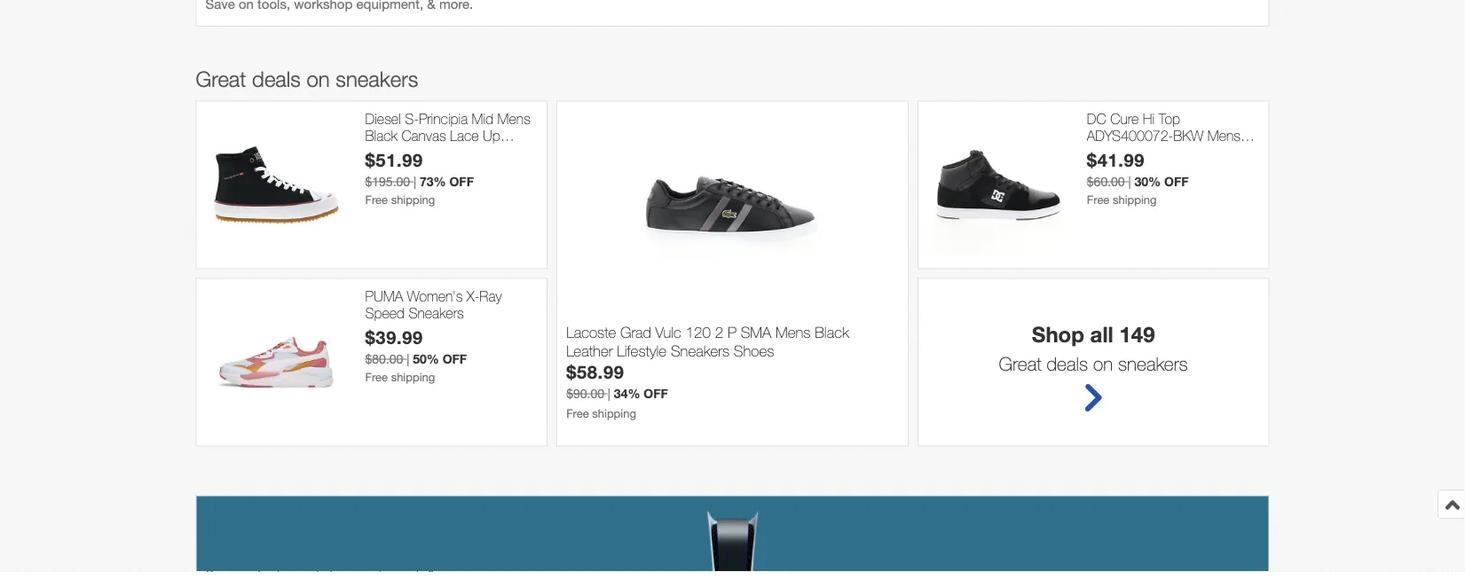 Task type: vqa. For each thing, say whether or not it's contained in the screenshot.
right Lifestyle
yes



Task type: locate. For each thing, give the bounding box(es) containing it.
off
[[450, 174, 474, 189], [1165, 174, 1189, 189], [443, 352, 467, 366], [644, 386, 668, 401]]

sneakers down 120 at the left bottom of the page
[[671, 342, 730, 359]]

mens inside diesel s-principia mid mens black canvas lace up lifestyle sneakers shoes
[[498, 110, 531, 127]]

bkw
[[1174, 127, 1204, 144]]

1 horizontal spatial great
[[999, 353, 1042, 375]]

1 horizontal spatial on
[[1094, 353, 1114, 375]]

sneakers inside diesel s-principia mid mens black canvas lace up lifestyle sneakers shoes
[[416, 144, 472, 161]]

mens right "bkw" on the top right of page
[[1208, 127, 1241, 144]]

black inside lacoste grad vulc 120 2 p sma mens black leather lifestyle sneakers shoes $58.99 $90.00 | 34% off free shipping
[[815, 324, 850, 341]]

shoes
[[476, 144, 514, 161], [1147, 162, 1185, 178], [734, 342, 775, 359]]

free
[[365, 193, 388, 207], [1088, 193, 1110, 207], [365, 370, 388, 384], [567, 407, 589, 421]]

0 horizontal spatial shoes
[[476, 144, 514, 161]]

shipping down '73%'
[[391, 193, 435, 207]]

up
[[483, 127, 501, 144]]

free down $90.00
[[567, 407, 589, 421]]

shoes inside dc cure hi top adys400072-bkw mens black skate inspired sneakers shoes
[[1147, 162, 1185, 178]]

ray
[[480, 288, 502, 305]]

1 horizontal spatial shoes
[[734, 342, 775, 359]]

vulc
[[656, 324, 682, 341]]

off right 50%
[[443, 352, 467, 366]]

diesel s-principia mid mens black canvas lace up lifestyle sneakers shoes
[[365, 110, 531, 161]]

0 vertical spatial sneakers
[[336, 66, 418, 91]]

sneakers
[[416, 144, 472, 161], [1088, 162, 1143, 178], [409, 305, 464, 322], [671, 342, 730, 359]]

shoes down inspired
[[1147, 162, 1185, 178]]

$58.99
[[567, 362, 625, 383]]

black down 'diesel'
[[365, 127, 398, 144]]

dc cure hi top adys400072-bkw mens black skate inspired sneakers shoes
[[1088, 110, 1241, 178]]

| left 30%
[[1129, 174, 1132, 189]]

shoes inside diesel s-principia mid mens black canvas lace up lifestyle sneakers shoes
[[476, 144, 514, 161]]

black
[[365, 127, 398, 144], [1088, 144, 1120, 161], [815, 324, 850, 341]]

| left 50%
[[407, 352, 410, 366]]

sneakers down women's
[[409, 305, 464, 322]]

puma women's x-ray speed sneakers $39.99 $80.00 | 50% off free shipping
[[365, 288, 502, 384]]

1 vertical spatial deals
[[1047, 353, 1089, 375]]

shipping down 34%
[[593, 407, 637, 421]]

free down $60.00 on the right top of page
[[1088, 193, 1110, 207]]

50%
[[413, 352, 439, 366]]

black up $60.00 on the right top of page
[[1088, 144, 1120, 161]]

lifestyle
[[365, 144, 412, 161], [617, 342, 667, 359]]

1 horizontal spatial deals
[[1047, 353, 1089, 375]]

|
[[414, 174, 417, 189], [1129, 174, 1132, 189], [407, 352, 410, 366], [608, 386, 611, 401]]

sneakers down '149'
[[1119, 353, 1189, 375]]

| inside lacoste grad vulc 120 2 p sma mens black leather lifestyle sneakers shoes $58.99 $90.00 | 34% off free shipping
[[608, 386, 611, 401]]

shipping
[[391, 193, 435, 207], [1113, 193, 1157, 207], [391, 370, 435, 384], [593, 407, 637, 421]]

free down $80.00
[[365, 370, 388, 384]]

sneakers
[[336, 66, 418, 91], [1119, 353, 1189, 375]]

1 vertical spatial sneakers
[[1119, 353, 1189, 375]]

| left '73%'
[[414, 174, 417, 189]]

free down $195.00 on the top of the page
[[365, 193, 388, 207]]

mens right sma
[[776, 324, 811, 341]]

| inside the $51.99 $195.00 | 73% off free shipping
[[414, 174, 417, 189]]

great deals on sneakers
[[196, 66, 418, 91]]

sneakers down skate
[[1088, 162, 1143, 178]]

black right sma
[[815, 324, 850, 341]]

s-
[[405, 110, 419, 127]]

0 vertical spatial lifestyle
[[365, 144, 412, 161]]

sneakers up 'diesel'
[[336, 66, 418, 91]]

deals
[[252, 66, 301, 91], [1047, 353, 1089, 375]]

$41.99 $60.00 | 30% off free shipping
[[1088, 150, 1189, 207]]

2
[[715, 324, 724, 341]]

principia
[[419, 110, 468, 127]]

1 horizontal spatial black
[[815, 324, 850, 341]]

$39.99
[[365, 327, 423, 349]]

great inside the shop all 149 great deals on sneakers
[[999, 353, 1042, 375]]

off right '73%'
[[450, 174, 474, 189]]

lifestyle down grad
[[617, 342, 667, 359]]

0 horizontal spatial mens
[[498, 110, 531, 127]]

2 horizontal spatial shoes
[[1147, 162, 1185, 178]]

off right 34%
[[644, 386, 668, 401]]

0 horizontal spatial great
[[196, 66, 246, 91]]

mens
[[498, 110, 531, 127], [1208, 127, 1241, 144], [776, 324, 811, 341]]

34%
[[614, 386, 641, 401]]

free inside puma women's x-ray speed sneakers $39.99 $80.00 | 50% off free shipping
[[365, 370, 388, 384]]

shipping down 50%
[[391, 370, 435, 384]]

inspired
[[1161, 144, 1207, 161]]

0 horizontal spatial sneakers
[[336, 66, 418, 91]]

deals inside the shop all 149 great deals on sneakers
[[1047, 353, 1089, 375]]

lacoste grad vulc 120 2 p sma mens black leather lifestyle sneakers shoes $58.99 $90.00 | 34% off free shipping
[[567, 324, 850, 421]]

free inside $41.99 $60.00 | 30% off free shipping
[[1088, 193, 1110, 207]]

sneakers down canvas
[[416, 144, 472, 161]]

1 vertical spatial on
[[1094, 353, 1114, 375]]

shop all 149 great deals on sneakers
[[999, 322, 1189, 375]]

1 vertical spatial great
[[999, 353, 1042, 375]]

0 vertical spatial on
[[307, 66, 330, 91]]

2 horizontal spatial mens
[[1208, 127, 1241, 144]]

grad
[[621, 324, 652, 341]]

dc cure hi top adys400072-bkw mens black skate inspired sneakers shoes link
[[1088, 110, 1260, 178]]

shipping down 30%
[[1113, 193, 1157, 207]]

p
[[728, 324, 737, 341]]

off right 30%
[[1165, 174, 1189, 189]]

great
[[196, 66, 246, 91], [999, 353, 1042, 375]]

| left 34%
[[608, 386, 611, 401]]

0 horizontal spatial black
[[365, 127, 398, 144]]

sneakers inside dc cure hi top adys400072-bkw mens black skate inspired sneakers shoes
[[1088, 162, 1143, 178]]

adys400072-
[[1088, 127, 1174, 144]]

$41.99
[[1088, 150, 1146, 171]]

mens up up
[[498, 110, 531, 127]]

on
[[307, 66, 330, 91], [1094, 353, 1114, 375]]

1 horizontal spatial lifestyle
[[617, 342, 667, 359]]

0 horizontal spatial lifestyle
[[365, 144, 412, 161]]

off inside puma women's x-ray speed sneakers $39.99 $80.00 | 50% off free shipping
[[443, 352, 467, 366]]

lifestyle up $195.00 on the top of the page
[[365, 144, 412, 161]]

1 vertical spatial lifestyle
[[617, 342, 667, 359]]

shoes down sma
[[734, 342, 775, 359]]

1 horizontal spatial sneakers
[[1119, 353, 1189, 375]]

1 horizontal spatial mens
[[776, 324, 811, 341]]

top
[[1159, 110, 1181, 127]]

x-
[[467, 288, 480, 305]]

2 horizontal spatial black
[[1088, 144, 1120, 161]]

lace
[[450, 127, 479, 144]]

women's
[[407, 288, 463, 305]]

shoes down up
[[476, 144, 514, 161]]

0 vertical spatial deals
[[252, 66, 301, 91]]

sma
[[741, 324, 772, 341]]



Task type: describe. For each thing, give the bounding box(es) containing it.
all
[[1091, 322, 1114, 347]]

mens inside dc cure hi top adys400072-bkw mens black skate inspired sneakers shoes
[[1208, 127, 1241, 144]]

149
[[1120, 322, 1156, 347]]

0 vertical spatial great
[[196, 66, 246, 91]]

$80.00
[[365, 352, 403, 366]]

speed
[[365, 305, 405, 322]]

canvas
[[402, 127, 446, 144]]

0 horizontal spatial deals
[[252, 66, 301, 91]]

$60.00
[[1088, 174, 1126, 189]]

sneakers inside lacoste grad vulc 120 2 p sma mens black leather lifestyle sneakers shoes $58.99 $90.00 | 34% off free shipping
[[671, 342, 730, 359]]

lacoste grad vulc 120 2 p sma mens black leather lifestyle sneakers shoes link
[[567, 324, 899, 362]]

black inside dc cure hi top adys400072-bkw mens black skate inspired sneakers shoes
[[1088, 144, 1120, 161]]

free inside the $51.99 $195.00 | 73% off free shipping
[[365, 193, 388, 207]]

$90.00
[[567, 386, 605, 401]]

puma women's x-ray speed sneakers link
[[365, 288, 538, 322]]

off inside lacoste grad vulc 120 2 p sma mens black leather lifestyle sneakers shoes $58.99 $90.00 | 34% off free shipping
[[644, 386, 668, 401]]

hi
[[1143, 110, 1155, 127]]

off inside $41.99 $60.00 | 30% off free shipping
[[1165, 174, 1189, 189]]

black inside diesel s-principia mid mens black canvas lace up lifestyle sneakers shoes
[[365, 127, 398, 144]]

mid
[[472, 110, 494, 127]]

mens inside lacoste grad vulc 120 2 p sma mens black leather lifestyle sneakers shoes $58.99 $90.00 | 34% off free shipping
[[776, 324, 811, 341]]

shipping inside lacoste grad vulc 120 2 p sma mens black leather lifestyle sneakers shoes $58.99 $90.00 | 34% off free shipping
[[593, 407, 637, 421]]

free inside lacoste grad vulc 120 2 p sma mens black leather lifestyle sneakers shoes $58.99 $90.00 | 34% off free shipping
[[567, 407, 589, 421]]

| inside $41.99 $60.00 | 30% off free shipping
[[1129, 174, 1132, 189]]

120
[[686, 324, 711, 341]]

leather
[[567, 342, 613, 359]]

on inside the shop all 149 great deals on sneakers
[[1094, 353, 1114, 375]]

lacoste
[[567, 324, 616, 341]]

shoes for $51.99
[[476, 144, 514, 161]]

shop
[[1033, 322, 1085, 347]]

shoes for $41.99
[[1147, 162, 1185, 178]]

diesel
[[365, 110, 401, 127]]

lifestyle inside lacoste grad vulc 120 2 p sma mens black leather lifestyle sneakers shoes $58.99 $90.00 | 34% off free shipping
[[617, 342, 667, 359]]

sneakers inside puma women's x-ray speed sneakers $39.99 $80.00 | 50% off free shipping
[[409, 305, 464, 322]]

diesel s-principia mid mens black canvas lace up lifestyle sneakers shoes link
[[365, 110, 538, 161]]

off inside the $51.99 $195.00 | 73% off free shipping
[[450, 174, 474, 189]]

$51.99 $195.00 | 73% off free shipping
[[365, 150, 474, 207]]

dc
[[1088, 110, 1107, 127]]

skate
[[1124, 144, 1157, 161]]

cure
[[1111, 110, 1140, 127]]

shoes inside lacoste grad vulc 120 2 p sma mens black leather lifestyle sneakers shoes $58.99 $90.00 | 34% off free shipping
[[734, 342, 775, 359]]

| inside puma women's x-ray speed sneakers $39.99 $80.00 | 50% off free shipping
[[407, 352, 410, 366]]

73%
[[420, 174, 446, 189]]

sneakers inside the shop all 149 great deals on sneakers
[[1119, 353, 1189, 375]]

lifestyle inside diesel s-principia mid mens black canvas lace up lifestyle sneakers shoes
[[365, 144, 412, 161]]

$51.99
[[365, 150, 423, 171]]

shipping inside puma women's x-ray speed sneakers $39.99 $80.00 | 50% off free shipping
[[391, 370, 435, 384]]

0 horizontal spatial on
[[307, 66, 330, 91]]

$195.00
[[365, 174, 410, 189]]

shipping inside the $51.99 $195.00 | 73% off free shipping
[[391, 193, 435, 207]]

shipping inside $41.99 $60.00 | 30% off free shipping
[[1113, 193, 1157, 207]]

puma
[[365, 288, 403, 305]]

30%
[[1135, 174, 1162, 189]]



